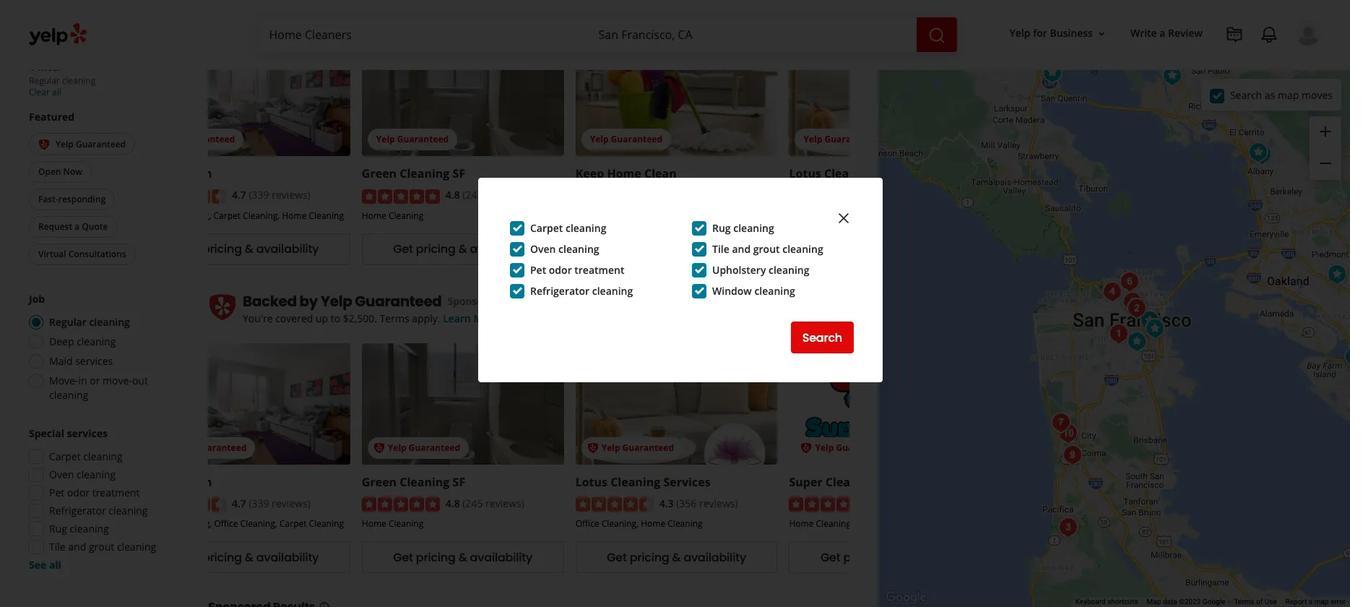 Task type: locate. For each thing, give the bounding box(es) containing it.
2 4.7 (339 reviews) from the top
[[232, 496, 311, 510]]

0 horizontal spatial a
[[75, 220, 80, 233]]

cleaning
[[62, 74, 96, 86], [566, 221, 607, 235], [734, 221, 775, 235], [559, 242, 600, 256], [783, 242, 824, 256], [769, 263, 810, 277], [592, 284, 633, 298], [755, 284, 796, 298], [89, 315, 130, 329], [77, 335, 116, 348], [49, 388, 88, 402], [83, 450, 123, 463], [77, 468, 116, 481], [109, 504, 148, 517], [70, 522, 109, 536], [117, 540, 156, 554]]

rug cleaning up 'see all' button
[[49, 522, 109, 536]]

lotus cleaning services up 4.3
[[576, 474, 711, 490]]

rug cleaning up upholstery
[[713, 221, 775, 235]]

0 horizontal spatial pet odor treatment
[[49, 486, 140, 499]]

berryclean link
[[148, 166, 212, 182], [148, 474, 212, 490]]

odor inside group
[[67, 486, 90, 499]]

1 4.8 from the top
[[446, 188, 460, 202]]

reviews) for carpet
[[272, 188, 311, 202]]

1 vertical spatial regular
[[49, 315, 87, 329]]

tile inside search dialog
[[713, 242, 730, 256]]

0 horizontal spatial search
[[803, 329, 843, 346]]

all right clear
[[52, 86, 61, 98]]

4.8 (245 reviews) for lotus
[[446, 496, 525, 510]]

1 vertical spatial refrigerator
[[49, 504, 106, 517]]

0 vertical spatial to
[[331, 3, 341, 17]]

option group
[[25, 292, 179, 403]]

2 (245 from the top
[[463, 496, 483, 510]]

1 to from the top
[[331, 3, 341, 17]]

availability for green cleaning sf link associated with lotus
[[470, 549, 533, 566]]

1 horizontal spatial services
[[878, 166, 925, 182]]

green cleaning sf
[[362, 166, 466, 182], [362, 474, 466, 490]]

green
[[362, 166, 397, 182], [362, 474, 397, 490]]

2 horizontal spatial a
[[1309, 598, 1313, 606]]

lotus cleaning services link up 4.3
[[576, 474, 711, 490]]

of
[[1257, 598, 1263, 606]]

super
[[790, 474, 823, 490]]

treatment inside search dialog
[[575, 263, 625, 277]]

a right report
[[1309, 598, 1313, 606]]

maid
[[49, 354, 73, 368]]

0 vertical spatial 4.7 star rating image
[[148, 189, 226, 204]]

more
[[410, 3, 436, 17], [474, 311, 499, 325]]

shortcuts
[[1108, 598, 1139, 606]]

fast-responding button
[[29, 189, 115, 210]]

up for learn
[[316, 3, 328, 17]]

pet odor treatment
[[530, 263, 625, 277], [49, 486, 140, 499]]

2 (339 from the top
[[249, 496, 269, 510]]

filter
[[37, 60, 62, 73]]

0 vertical spatial 4.8 star rating image
[[362, 189, 440, 204]]

berryclean for keep
[[148, 166, 212, 182]]

a left quote
[[75, 220, 80, 233]]

2 berryclean from the top
[[148, 474, 212, 490]]

search image
[[928, 26, 946, 44]]

4.7 star rating image up home cleaning, office cleaning, carpet cleaning
[[148, 497, 226, 512]]

4.8
[[446, 188, 460, 202], [446, 496, 460, 510]]

or
[[90, 374, 100, 387]]

yelp guaranteed link for lotus berryclean link
[[148, 343, 350, 465]]

0 vertical spatial services
[[75, 354, 113, 368]]

tile and grout cleaning up 'see all' button
[[49, 540, 156, 554]]

1 vertical spatial map
[[1315, 598, 1329, 606]]

1 green from the top
[[362, 166, 397, 182]]

report a map error
[[1286, 598, 1346, 606]]

0 vertical spatial search
[[1231, 88, 1263, 102]]

berryclean image
[[1141, 314, 1170, 343], [1141, 314, 1170, 343]]

oven cleaning
[[530, 242, 600, 256], [49, 468, 116, 481]]

yelp guaranteed
[[163, 133, 235, 146], [376, 133, 449, 146], [590, 133, 663, 146], [804, 133, 877, 146], [56, 138, 126, 150], [174, 441, 247, 454], [388, 441, 460, 454], [602, 441, 674, 454], [816, 441, 888, 454]]

0 vertical spatial 4.8
[[446, 188, 460, 202]]

carpet
[[214, 209, 241, 222], [530, 221, 563, 235], [49, 450, 81, 463], [280, 518, 307, 530]]

pet inside search dialog
[[530, 263, 546, 277]]

office cleaning, home cleaning
[[790, 209, 917, 222], [576, 518, 703, 530]]

to
[[331, 3, 341, 17], [331, 311, 341, 325]]

search for search as map moves
[[1231, 88, 1263, 102]]

rug up upholstery
[[713, 221, 731, 235]]

4.7 up home cleaning, office cleaning, carpet cleaning
[[232, 496, 246, 510]]

tile and grout cleaning
[[713, 242, 824, 256], [49, 540, 156, 554]]

4.7 (339 reviews) for keep home clean
[[232, 188, 311, 202]]

use
[[1265, 598, 1277, 606]]

odor inside search dialog
[[549, 263, 572, 277]]

write
[[1131, 26, 1158, 40]]

0 vertical spatial green
[[362, 166, 397, 182]]

0 vertical spatial tile
[[713, 242, 730, 256]]

4.9 star rating image
[[790, 497, 868, 512]]

4.7 star rating image
[[148, 189, 226, 204], [148, 497, 226, 512]]

tile
[[713, 242, 730, 256], [49, 540, 66, 554]]

1 vertical spatial treatment
[[92, 486, 140, 499]]

rug up 'see all' button
[[49, 522, 67, 536]]

0 vertical spatial up
[[316, 3, 328, 17]]

alves cleaning image
[[1105, 319, 1134, 348]]

2 green from the top
[[362, 474, 397, 490]]

tile inside group
[[49, 540, 66, 554]]

1 horizontal spatial more
[[474, 311, 499, 325]]

2 $2,500. from the top
[[343, 311, 377, 325]]

lotus cleaning services
[[790, 166, 925, 182], [576, 474, 711, 490]]

map
[[1278, 88, 1300, 102], [1315, 598, 1329, 606]]

4.7 (339 reviews) up home cleaning, office cleaning, carpet cleaning
[[232, 496, 311, 510]]

sparkling clean pro image
[[1123, 294, 1152, 323], [1123, 294, 1152, 323]]

1 vertical spatial home cleaning
[[362, 518, 424, 530]]

rug
[[713, 221, 731, 235], [49, 522, 67, 536]]

lotus cleaning services image
[[1323, 260, 1351, 289]]

1 vertical spatial $2,500.
[[343, 311, 377, 325]]

1 vertical spatial 4.8 (245 reviews)
[[446, 496, 525, 510]]

terms of use
[[1235, 598, 1277, 606]]

maid services
[[49, 354, 113, 368]]

search for search
[[803, 329, 843, 346]]

keep
[[576, 166, 604, 182]]

1 4.7 star rating image from the top
[[148, 189, 226, 204]]

amazing cleaning team image
[[1115, 267, 1144, 296]]

services up or
[[75, 354, 113, 368]]

a for request
[[75, 220, 80, 233]]

cleaning
[[400, 166, 450, 182], [825, 166, 875, 182], [309, 209, 344, 222], [389, 209, 424, 222], [882, 209, 917, 222], [400, 474, 450, 490], [611, 474, 661, 490], [309, 518, 344, 530], [389, 518, 424, 530], [668, 518, 703, 530], [882, 518, 917, 530]]

carpet cleaning down special services
[[49, 450, 123, 463]]

home cleaning, office cleaning, carpet cleaning
[[148, 518, 344, 530]]

1 vertical spatial search
[[803, 329, 843, 346]]

request a quote
[[38, 220, 108, 233]]

16 info v2 image
[[503, 295, 514, 307]]

1 $2,500. from the top
[[343, 3, 377, 17]]

0 horizontal spatial rug cleaning
[[49, 522, 109, 536]]

1 green cleaning sf from the top
[[362, 166, 466, 182]]

0 vertical spatial oven
[[530, 242, 556, 256]]

availability
[[256, 241, 319, 258], [470, 241, 533, 258], [684, 241, 747, 258], [898, 241, 960, 258], [256, 549, 319, 566], [470, 549, 533, 566], [684, 549, 747, 566], [898, 549, 960, 566]]

2 covered from the top
[[275, 311, 313, 325]]

quote
[[82, 220, 108, 233]]

carpet cleaning inside group
[[49, 450, 123, 463]]

get
[[180, 241, 199, 258], [393, 241, 413, 258], [607, 241, 627, 258], [821, 241, 841, 258], [180, 549, 199, 566], [393, 549, 413, 566], [607, 549, 627, 566], [821, 549, 841, 566]]

2 4.8 star rating image from the top
[[362, 497, 440, 512]]

availability for keep green cleaning sf link
[[470, 241, 533, 258]]

yelp guaranteed link for berryclean link associated with keep
[[148, 35, 350, 156]]

berryclean for lotus
[[148, 474, 212, 490]]

1 vertical spatial tile
[[49, 540, 66, 554]]

special
[[29, 426, 64, 440]]

4.7 for lotus cleaning services
[[232, 496, 246, 510]]

1 vertical spatial group
[[25, 426, 179, 572]]

2 up from the top
[[316, 311, 328, 325]]

green for keep home clean
[[362, 166, 397, 182]]

2 4.8 (245 reviews) from the top
[[446, 496, 525, 510]]

refrigerator cleaning inside search dialog
[[530, 284, 633, 298]]

1 horizontal spatial lotus cleaning services
[[790, 166, 925, 182]]

group
[[1310, 116, 1342, 180], [25, 426, 179, 572]]

super clean 360 image
[[1248, 140, 1277, 169]]

1 horizontal spatial search
[[1231, 88, 1263, 102]]

learn
[[380, 3, 408, 17], [443, 311, 471, 325]]

pet
[[530, 263, 546, 277], [49, 486, 64, 499]]

1 up from the top
[[316, 3, 328, 17]]

0 horizontal spatial map
[[1278, 88, 1300, 102]]

1 vertical spatial lotus cleaning services
[[576, 474, 711, 490]]

clean right keep
[[645, 166, 677, 182]]

lotus cleaning services link up close image
[[790, 166, 925, 182]]

availability for bottommost lotus cleaning services link
[[684, 549, 747, 566]]

get pricing & availability button for lotus berryclean link
[[148, 541, 350, 573]]

1 vertical spatial (245
[[463, 496, 483, 510]]

to for terms
[[331, 311, 341, 325]]

1 horizontal spatial rug cleaning
[[713, 221, 775, 235]]

yelp guaranteed link for keep home clean link
[[576, 35, 778, 156]]

0 vertical spatial green cleaning sf
[[362, 166, 466, 182]]

0 vertical spatial $2,500.
[[343, 3, 377, 17]]

0 horizontal spatial refrigerator cleaning
[[49, 504, 148, 517]]

services for maid services
[[75, 354, 113, 368]]

1 vertical spatial terms
[[1235, 598, 1255, 606]]

0 vertical spatial covered
[[275, 3, 313, 17]]

0 horizontal spatial oven
[[49, 468, 74, 481]]

backed
[[243, 291, 297, 311]]

0 vertical spatial green cleaning sf link
[[362, 166, 466, 182]]

cleaning, for berryclean link associated with keep the get pricing & availability button
[[174, 209, 211, 222]]

4.8 star rating image
[[362, 189, 440, 204], [362, 497, 440, 512]]

1 horizontal spatial office cleaning, home cleaning
[[790, 209, 917, 222]]

tile and grout cleaning inside group
[[49, 540, 156, 554]]

camila's cleaning service image
[[1196, 44, 1225, 73]]

fast-responding
[[38, 193, 106, 205]]

services
[[878, 166, 925, 182], [664, 474, 711, 490]]

covered for you're covered up to $2,500. learn more
[[275, 3, 313, 17]]

4.8 (245 reviews)
[[446, 188, 525, 202], [446, 496, 525, 510]]

sunshine house cleaning services image
[[1118, 287, 1147, 316]]

a
[[1160, 26, 1166, 40], [75, 220, 80, 233], [1309, 598, 1313, 606]]

upholstery
[[713, 263, 766, 277]]

see all button
[[29, 558, 61, 572]]

None search field
[[258, 17, 960, 52]]

0 vertical spatial pet
[[530, 263, 546, 277]]

lotus cleaning services up close image
[[790, 166, 925, 182]]

1 horizontal spatial and
[[732, 242, 751, 256]]

1 vertical spatial berryclean
[[148, 474, 212, 490]]

0 vertical spatial office cleaning, home cleaning
[[790, 209, 917, 222]]

2 green cleaning sf link from the top
[[362, 474, 466, 490]]

home cleaning for keep home clean
[[362, 209, 424, 222]]

0 vertical spatial 4.7
[[232, 188, 246, 202]]

get pricing & availability button for berryclean link associated with keep
[[148, 233, 350, 265]]

as
[[1265, 88, 1276, 102]]

rug cleaning
[[713, 221, 775, 235], [49, 522, 109, 536]]

you're
[[243, 3, 273, 17], [243, 311, 273, 325]]

regular down filter
[[29, 74, 60, 86]]

berryclean link for lotus
[[148, 474, 212, 490]]

special services
[[29, 426, 108, 440]]

0 vertical spatial lotus cleaning services
[[790, 166, 925, 182]]

yelp guaranteed link for super clean 360 link at the right of the page
[[790, 343, 992, 465]]

green cleaning sf for keep home clean
[[362, 166, 466, 182]]

16 yelp guaranteed v2 image
[[38, 139, 50, 150], [374, 442, 385, 454], [587, 442, 599, 454], [801, 442, 813, 454]]

0 vertical spatial oven cleaning
[[530, 242, 600, 256]]

1 vertical spatial to
[[331, 311, 341, 325]]

you're for you're covered up to $2,500. learn more
[[243, 3, 273, 17]]

grout inside group
[[89, 540, 114, 554]]

oven cleaning inside search dialog
[[530, 242, 600, 256]]

2 you're from the top
[[243, 311, 273, 325]]

0 vertical spatial lotus
[[790, 166, 822, 182]]

yelp inside button
[[56, 138, 74, 150]]

1 vertical spatial 4.8 star rating image
[[362, 497, 440, 512]]

map for error
[[1315, 598, 1329, 606]]

1 horizontal spatial a
[[1160, 26, 1166, 40]]

0 vertical spatial learn
[[380, 3, 408, 17]]

4.7 star rating image up office cleaning, carpet cleaning, home cleaning at the left top of page
[[148, 189, 226, 204]]

pet odor treatment inside search dialog
[[530, 263, 625, 277]]

pricing
[[202, 241, 242, 258], [416, 241, 456, 258], [630, 241, 670, 258], [844, 241, 883, 258], [202, 549, 242, 566], [416, 549, 456, 566], [630, 549, 670, 566], [844, 549, 883, 566]]

(339 up office cleaning, carpet cleaning, home cleaning at the left top of page
[[249, 188, 269, 202]]

office cleaning, carpet cleaning, home cleaning
[[148, 209, 344, 222]]

0 vertical spatial grout
[[754, 242, 780, 256]]

1 you're from the top
[[243, 3, 273, 17]]

0 horizontal spatial more
[[410, 3, 436, 17]]

ana's cleaning services image
[[1098, 277, 1127, 306]]

a right write
[[1160, 26, 1166, 40]]

refrigerator right 16 info v2 icon
[[530, 284, 590, 298]]

get pricing & availability button for lotus cleaning services link to the top
[[790, 233, 992, 265]]

yelp inside button
[[1010, 26, 1031, 40]]

0 vertical spatial (339
[[249, 188, 269, 202]]

0 horizontal spatial services
[[664, 474, 711, 490]]

4.7 for keep home clean
[[232, 188, 246, 202]]

16 yelp guaranteed v2 image inside yelp guaranteed button
[[38, 139, 50, 150]]

0 vertical spatial a
[[1160, 26, 1166, 40]]

0 horizontal spatial lotus
[[576, 474, 608, 490]]

cleaning, for the get pricing & availability button associated with super clean 360 link at the right of the page
[[816, 518, 853, 530]]

keyboard shortcuts
[[1076, 598, 1139, 606]]

report
[[1286, 598, 1308, 606]]

option group containing job
[[25, 292, 179, 403]]

0 vertical spatial refrigerator cleaning
[[530, 284, 633, 298]]

0 vertical spatial 4.7 (339 reviews)
[[232, 188, 311, 202]]

1 covered from the top
[[275, 3, 313, 17]]

tile and grout cleaning up upholstery cleaning
[[713, 242, 824, 256]]

0 vertical spatial group
[[1310, 116, 1342, 180]]

terms left of
[[1235, 598, 1255, 606]]

clean up 4.9 star rating image
[[826, 474, 858, 490]]

green for lotus cleaning services
[[362, 474, 397, 490]]

refrigerator
[[530, 284, 590, 298], [49, 504, 106, 517]]

get pricing & availability button for bottommost lotus cleaning services link
[[576, 541, 778, 573]]

1 vertical spatial learn
[[443, 311, 471, 325]]

0 vertical spatial more
[[410, 3, 436, 17]]

oven inside search dialog
[[530, 242, 556, 256]]

map right as
[[1278, 88, 1300, 102]]

all right see
[[49, 558, 61, 572]]

office
[[148, 209, 172, 222], [790, 209, 813, 222], [214, 518, 238, 530], [576, 518, 600, 530], [856, 518, 880, 530]]

0 horizontal spatial odor
[[67, 486, 90, 499]]

1 vertical spatial up
[[316, 311, 328, 325]]

2 sf from the top
[[453, 474, 466, 490]]

virtual
[[38, 248, 66, 260]]

up for terms
[[316, 311, 328, 325]]

(356
[[677, 496, 697, 510]]

data
[[1163, 598, 1178, 606]]

4.7 up office cleaning, carpet cleaning, home cleaning at the left top of page
[[232, 188, 246, 202]]

0 vertical spatial refrigerator
[[530, 284, 590, 298]]

1 horizontal spatial learn more link
[[443, 311, 499, 325]]

1 vertical spatial berryclean link
[[148, 474, 212, 490]]

a inside button
[[75, 220, 80, 233]]

1 vertical spatial rug
[[49, 522, 67, 536]]

tile up upholstery
[[713, 242, 730, 256]]

1 sf from the top
[[453, 166, 466, 182]]

1 berryclean from the top
[[148, 166, 212, 182]]

0 horizontal spatial office cleaning, home cleaning
[[576, 518, 703, 530]]

(245 for keep home clean
[[463, 188, 483, 202]]

tile up 'see all' button
[[49, 540, 66, 554]]

carpet cleaning down keep
[[530, 221, 607, 235]]

deep cleaning
[[49, 335, 116, 348]]

2 4.8 from the top
[[446, 496, 460, 510]]

a for report
[[1309, 598, 1313, 606]]

1 green cleaning sf link from the top
[[362, 166, 466, 182]]

get pricing & availability button for super clean 360 link at the right of the page
[[790, 541, 992, 573]]

2 4.7 from the top
[[232, 496, 246, 510]]

$2,500. for terms
[[343, 311, 377, 325]]

sf for keep home clean
[[453, 166, 466, 182]]

map left error on the bottom right
[[1315, 598, 1329, 606]]

yelp guaranteed link
[[148, 35, 350, 156], [362, 35, 564, 156], [576, 35, 778, 156], [790, 35, 992, 156], [148, 343, 350, 465], [362, 343, 564, 465], [576, 343, 778, 465], [790, 343, 992, 465]]

1 berryclean link from the top
[[148, 166, 212, 182]]

1 vertical spatial and
[[68, 540, 86, 554]]

services right special
[[67, 426, 108, 440]]

0 vertical spatial sf
[[453, 166, 466, 182]]

refrigerator inside search dialog
[[530, 284, 590, 298]]

1 (339 from the top
[[249, 188, 269, 202]]

1 vertical spatial 4.7
[[232, 496, 246, 510]]

1 4.7 (339 reviews) from the top
[[232, 188, 311, 202]]

0 vertical spatial rug cleaning
[[713, 221, 775, 235]]

0 horizontal spatial group
[[25, 426, 179, 572]]

green cleaning sf link
[[362, 166, 466, 182], [362, 474, 466, 490]]

0 horizontal spatial learn more link
[[380, 3, 436, 17]]

zoom out image
[[1317, 155, 1335, 172]]

sf for lotus cleaning services
[[453, 474, 466, 490]]

and inside search dialog
[[732, 242, 751, 256]]

terms left the apply.
[[380, 311, 410, 325]]

carpet inside search dialog
[[530, 221, 563, 235]]

1 vertical spatial pet
[[49, 486, 64, 499]]

4.8 (245 reviews) for keep
[[446, 188, 525, 202]]

spotless cleaning services image
[[1038, 58, 1067, 87]]

1 (245 from the top
[[463, 188, 483, 202]]

responding
[[58, 193, 106, 205]]

4.8 star rating image for lotus
[[362, 497, 440, 512]]

regular up deep
[[49, 315, 87, 329]]

1 home cleaning from the top
[[362, 209, 424, 222]]

(245
[[463, 188, 483, 202], [463, 496, 483, 510]]

1 horizontal spatial map
[[1315, 598, 1329, 606]]

regular
[[29, 74, 60, 86], [49, 315, 87, 329]]

0 horizontal spatial lotus cleaning services link
[[576, 474, 711, 490]]

1 vertical spatial pet odor treatment
[[49, 486, 140, 499]]

4.7
[[232, 188, 246, 202], [232, 496, 246, 510]]

1 4.8 star rating image from the top
[[362, 189, 440, 204]]

1 horizontal spatial oven
[[530, 242, 556, 256]]

map for moves
[[1278, 88, 1300, 102]]

1 horizontal spatial rug
[[713, 221, 731, 235]]

1 horizontal spatial tile and grout cleaning
[[713, 242, 824, 256]]

grout inside search dialog
[[754, 242, 780, 256]]

1 vertical spatial tile and grout cleaning
[[49, 540, 156, 554]]

4.7 star rating image for lotus cleaning services
[[148, 497, 226, 512]]

carpet cleaning
[[530, 221, 607, 235], [49, 450, 123, 463]]

4.7 (339 reviews) up office cleaning, carpet cleaning, home cleaning at the left top of page
[[232, 188, 311, 202]]

(339 up home cleaning, office cleaning, carpet cleaning
[[249, 496, 269, 510]]

0 vertical spatial tile and grout cleaning
[[713, 242, 824, 256]]

cleaning inside move-in or move-out cleaning
[[49, 388, 88, 402]]

all inside group
[[49, 558, 61, 572]]

green cleaning sf link for keep
[[362, 166, 466, 182]]

grout
[[754, 242, 780, 256], [89, 540, 114, 554]]

0 horizontal spatial learn
[[380, 3, 408, 17]]

home cleaning
[[362, 209, 424, 222], [362, 518, 424, 530]]

1 4.8 (245 reviews) from the top
[[446, 188, 525, 202]]

search inside button
[[803, 329, 843, 346]]

move-in or move-out cleaning
[[49, 374, 148, 402]]

1 horizontal spatial lotus cleaning services link
[[790, 166, 925, 182]]

0 vertical spatial treatment
[[575, 263, 625, 277]]

4.3 star rating image
[[576, 497, 654, 512]]

2 green cleaning sf from the top
[[362, 474, 466, 490]]

all
[[52, 86, 61, 98], [49, 558, 61, 572]]

2 to from the top
[[331, 311, 341, 325]]

2 home cleaning from the top
[[362, 518, 424, 530]]

2 4.7 star rating image from the top
[[148, 497, 226, 512]]

2 berryclean link from the top
[[148, 474, 212, 490]]

refrigerator up 'see all' button
[[49, 504, 106, 517]]

1 horizontal spatial clean
[[826, 474, 858, 490]]

0 vertical spatial carpet cleaning
[[530, 221, 607, 235]]

cleaning, for bottommost lotus cleaning services link the get pricing & availability button
[[602, 518, 639, 530]]

1 4.7 from the top
[[232, 188, 246, 202]]

refrigerator cleaning
[[530, 284, 633, 298], [49, 504, 148, 517]]



Task type: vqa. For each thing, say whether or not it's contained in the screenshot.
Lotus's Green Cleaning SF link
yes



Task type: describe. For each thing, give the bounding box(es) containing it.
review
[[1169, 26, 1203, 40]]

rug inside group
[[49, 522, 67, 536]]

keep home clean
[[576, 166, 677, 182]]

4.8 for keep home clean
[[446, 188, 460, 202]]

sponsored
[[448, 294, 500, 308]]

moves
[[1302, 88, 1333, 102]]

cleaning, for the get pricing & availability button associated with lotus berryclean link
[[175, 518, 212, 530]]

and inside group
[[68, 540, 86, 554]]

tile and grout cleaning inside search dialog
[[713, 242, 824, 256]]

now
[[63, 165, 82, 178]]

refrigerator inside group
[[49, 504, 106, 517]]

keyboard shortcuts button
[[1076, 597, 1139, 607]]

1 horizontal spatial lotus
[[790, 166, 822, 182]]

yelp guaranteed button
[[29, 133, 135, 155]]

search dialog
[[0, 0, 1351, 607]]

featured group
[[26, 110, 179, 268]]

rug cleaning inside search dialog
[[713, 221, 775, 235]]

cleaning inside 1 filter regular cleaning clear all
[[62, 74, 96, 86]]

super clean 360
[[790, 474, 881, 490]]

16 yelp guaranteed v2 image for green cleaning sf
[[374, 442, 385, 454]]

(245 for lotus cleaning services
[[463, 496, 483, 510]]

4.3
[[660, 496, 674, 510]]

loany's deep cleaning service image
[[1058, 440, 1087, 469]]

clear all link
[[29, 86, 61, 98]]

open now button
[[29, 161, 92, 183]]

availability for lotus cleaning services link to the top
[[898, 241, 960, 258]]

projects image
[[1226, 26, 1244, 43]]

zoom in image
[[1317, 123, 1335, 140]]

map data ©2023 google
[[1147, 598, 1226, 606]]

victory's cleaning services image
[[1054, 419, 1083, 448]]

green cleaning sf image
[[1054, 513, 1083, 542]]

yelp guaranteed
[[321, 291, 442, 311]]

virtual consultations button
[[29, 244, 136, 265]]

get pricing & availability button for keep green cleaning sf link
[[362, 233, 564, 265]]

4.7 (339 reviews) for lotus cleaning services
[[232, 496, 311, 510]]

see all
[[29, 558, 61, 572]]

request a quote button
[[29, 216, 117, 238]]

error
[[1331, 598, 1346, 606]]

featured
[[29, 110, 75, 123]]

open now
[[38, 165, 82, 178]]

to for learn
[[331, 3, 341, 17]]

write a review link
[[1125, 21, 1209, 47]]

open
[[38, 165, 61, 178]]

cleaning, for the get pricing & availability button related to lotus cleaning services link to the top
[[816, 209, 853, 222]]

group containing special services
[[25, 426, 179, 572]]

get pricing & availability button for green cleaning sf link associated with lotus
[[362, 541, 564, 573]]

1 vertical spatial clean
[[826, 474, 858, 490]]

see
[[29, 558, 46, 572]]

virtual consultations
[[38, 248, 126, 260]]

carpet inside group
[[49, 450, 81, 463]]

fast-
[[38, 193, 58, 205]]

treatment inside group
[[92, 486, 140, 499]]

availability for berryclean link associated with keep
[[256, 241, 319, 258]]

16 chevron down v2 image
[[1096, 28, 1108, 40]]

guaranteed inside yelp guaranteed button
[[76, 138, 126, 150]]

reviews) for office
[[272, 496, 311, 510]]

terms of use link
[[1235, 598, 1277, 606]]

4.7 star rating image for keep home clean
[[148, 189, 226, 204]]

0 vertical spatial clean
[[645, 166, 677, 182]]

apply.
[[412, 311, 441, 325]]

rug inside search dialog
[[713, 221, 731, 235]]

yelp guaranteed link for keep green cleaning sf link
[[362, 35, 564, 156]]

search button
[[791, 322, 854, 353]]

yelp for business
[[1010, 26, 1093, 40]]

window
[[713, 284, 752, 298]]

16 yelp guaranteed v2 image for super clean 360
[[801, 442, 813, 454]]

dg cleaning image
[[1158, 61, 1187, 90]]

map
[[1147, 598, 1162, 606]]

1 horizontal spatial learn
[[443, 311, 471, 325]]

reviews) for home
[[700, 496, 738, 510]]

home cleaning for lotus cleaning services
[[362, 518, 424, 530]]

availability for super clean 360 link at the right of the page
[[898, 549, 960, 566]]

1 vertical spatial office cleaning, home cleaning
[[576, 518, 703, 530]]

1
[[29, 60, 35, 73]]

move-
[[103, 374, 132, 387]]

0 vertical spatial lotus cleaning services link
[[790, 166, 925, 182]]

backed by yelp guaranteed
[[243, 291, 442, 311]]

move-
[[49, 374, 78, 387]]

pet odor treatment inside group
[[49, 486, 140, 499]]

360
[[861, 474, 881, 490]]

super clean 360 link
[[790, 474, 881, 490]]

1 vertical spatial lotus cleaning services link
[[576, 474, 711, 490]]

report a map error link
[[1286, 598, 1346, 606]]

regular inside 1 filter regular cleaning clear all
[[29, 74, 60, 86]]

you're for you're covered up to $2,500. terms apply. learn more
[[243, 311, 273, 325]]

close image
[[835, 209, 853, 227]]

clear
[[29, 86, 50, 98]]

green clean team image
[[1244, 138, 1273, 167]]

job
[[29, 292, 45, 306]]

by
[[300, 291, 318, 311]]

business
[[1050, 26, 1093, 40]]

consultations
[[68, 248, 126, 260]]

0 horizontal spatial lotus cleaning services
[[576, 474, 711, 490]]

write a review
[[1131, 26, 1203, 40]]

all inside 1 filter regular cleaning clear all
[[52, 86, 61, 98]]

regular cleaning
[[49, 315, 130, 329]]

0 horizontal spatial oven cleaning
[[49, 468, 116, 481]]

keep home clean link
[[576, 166, 677, 182]]

you're covered up to $2,500. learn more
[[243, 3, 436, 17]]

green cleaning sf link for lotus
[[362, 474, 466, 490]]

green cleaning sf for lotus cleaning services
[[362, 474, 466, 490]]

notifications image
[[1261, 26, 1278, 43]]

you're covered up to $2,500. terms apply. learn more
[[243, 311, 499, 325]]

1 filter regular cleaning clear all
[[29, 60, 96, 98]]

(339 for keep
[[249, 188, 269, 202]]

learn more link for apply.
[[443, 311, 499, 325]]

keyboard
[[1076, 598, 1106, 606]]

google
[[1203, 598, 1226, 606]]

user actions element
[[998, 18, 1342, 107]]

berryclean link for keep
[[148, 166, 212, 182]]

window cleaning
[[713, 284, 796, 298]]

1 vertical spatial more
[[474, 311, 499, 325]]

0 vertical spatial services
[[878, 166, 925, 182]]

green cleaning sf image
[[1054, 513, 1083, 542]]

(339 for lotus
[[249, 496, 269, 510]]

yelp guaranteed link for green cleaning sf link associated with lotus
[[362, 343, 564, 465]]

$2,500. for learn
[[343, 3, 377, 17]]

yelp for business button
[[1004, 21, 1114, 47]]

home cleaning, office cleaning
[[790, 518, 917, 530]]

rug cleaning inside group
[[49, 522, 109, 536]]

1 horizontal spatial terms
[[1235, 598, 1255, 606]]

16 yelp guaranteed v2 image for lotus cleaning services
[[587, 442, 599, 454]]

upholstery cleaning
[[713, 263, 810, 277]]

1 vertical spatial services
[[664, 474, 711, 490]]

cleaning glow image
[[1136, 306, 1165, 335]]

richyelle's cleaning image
[[1047, 408, 1076, 437]]

deep
[[49, 335, 74, 348]]

carpet cleaning inside search dialog
[[530, 221, 607, 235]]

pet inside group
[[49, 486, 64, 499]]

1 vertical spatial refrigerator cleaning
[[49, 504, 148, 517]]

availability for lotus berryclean link
[[256, 549, 319, 566]]

out
[[132, 374, 148, 387]]

covered for you're covered up to $2,500. terms apply. learn more
[[275, 311, 313, 325]]

google image
[[882, 588, 930, 607]]

4.3 (356 reviews)
[[660, 496, 738, 510]]

scrubby ducks image
[[1340, 342, 1351, 371]]

yelp guaranteed inside yelp guaranteed button
[[56, 138, 126, 150]]

request
[[38, 220, 72, 233]]

a for write
[[1160, 26, 1166, 40]]

search as map moves
[[1231, 88, 1333, 102]]

map region
[[842, 25, 1351, 607]]

in
[[78, 374, 87, 387]]

services for special services
[[67, 426, 108, 440]]

16 info v2 image
[[318, 601, 330, 607]]

learn more link for more
[[380, 3, 436, 17]]

©2023
[[1179, 598, 1201, 606]]

for
[[1034, 26, 1048, 40]]

4.8 star rating image for keep
[[362, 189, 440, 204]]

4.8 for lotus cleaning services
[[446, 496, 460, 510]]

0 vertical spatial terms
[[380, 311, 410, 325]]

angel's cleaning services image
[[1123, 327, 1152, 356]]



